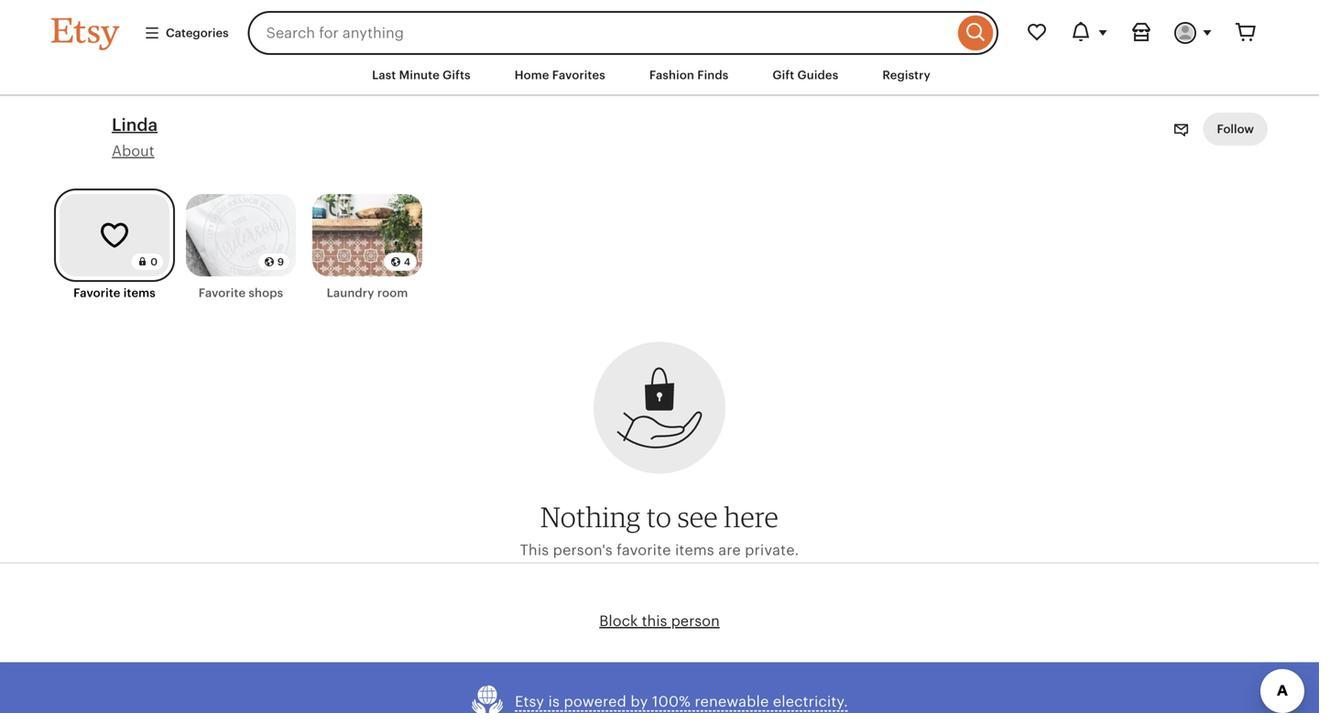 Task type: describe. For each thing, give the bounding box(es) containing it.
etsy is powered by 100% renewable electricity.
[[515, 694, 848, 710]]

favorites
[[552, 68, 605, 82]]

to
[[647, 500, 672, 534]]

finds
[[697, 68, 729, 82]]

powered
[[564, 694, 627, 710]]

categories
[[166, 26, 229, 40]]

menu bar containing categories
[[0, 0, 1319, 96]]

are
[[718, 542, 741, 559]]

home favorites link
[[501, 59, 619, 92]]

fashion finds link
[[636, 59, 742, 92]]

9
[[277, 257, 284, 268]]

menu bar containing last minute gifts
[[18, 55, 1301, 96]]

laundry room
[[327, 286, 408, 300]]

0 vertical spatial items
[[123, 286, 156, 300]]

100%
[[652, 694, 691, 710]]

categories banner
[[18, 0, 1301, 55]]

home favorites
[[515, 68, 605, 82]]

favorite for favorite shops
[[199, 286, 246, 300]]

private.
[[745, 542, 799, 559]]

this
[[520, 542, 549, 559]]

registry
[[882, 68, 931, 82]]

last
[[372, 68, 396, 82]]

by
[[631, 694, 648, 710]]

minute
[[399, 68, 440, 82]]

0
[[150, 257, 158, 268]]

room
[[377, 286, 408, 300]]

shops
[[249, 286, 283, 300]]

last minute gifts
[[372, 68, 471, 82]]

linda
[[112, 115, 158, 135]]

block this person button
[[599, 613, 720, 630]]

nothing
[[540, 500, 641, 534]]



Task type: locate. For each thing, give the bounding box(es) containing it.
1 favorite from the left
[[73, 286, 120, 300]]

gift
[[773, 68, 794, 82]]

nothing to see here this person's favorite items are private.
[[520, 500, 799, 559]]

0 horizontal spatial items
[[123, 286, 156, 300]]

1 horizontal spatial favorite
[[199, 286, 246, 300]]

items down see
[[675, 542, 714, 559]]

items down 0
[[123, 286, 156, 300]]

home
[[515, 68, 549, 82]]

items
[[123, 286, 156, 300], [675, 542, 714, 559]]

person's
[[553, 542, 613, 559]]

is
[[548, 694, 560, 710]]

etsy is powered by 100% renewable electricity. button
[[471, 685, 848, 714]]

0 horizontal spatial favorite
[[73, 286, 120, 300]]

1 horizontal spatial items
[[675, 542, 714, 559]]

registry link
[[869, 59, 944, 92]]

4
[[404, 257, 410, 268]]

last minute gifts link
[[358, 59, 484, 92]]

fashion
[[649, 68, 694, 82]]

gift guides
[[773, 68, 838, 82]]

favorite items
[[73, 286, 156, 300]]

favorite shops
[[199, 286, 283, 300]]

2 favorite from the left
[[199, 286, 246, 300]]

etsy
[[515, 694, 544, 710]]

fashion finds
[[649, 68, 729, 82]]

about
[[112, 143, 154, 159]]

block
[[599, 613, 638, 630]]

electricity.
[[773, 694, 848, 710]]

about button
[[112, 143, 154, 159]]

menu bar
[[0, 0, 1319, 96], [18, 55, 1301, 96]]

person
[[671, 613, 720, 630]]

items inside 'nothing to see here this person's favorite items are private.'
[[675, 542, 714, 559]]

follow
[[1217, 122, 1254, 136]]

linda about
[[112, 115, 158, 159]]

follow link
[[1203, 113, 1268, 146]]

none search field inside categories banner
[[248, 11, 998, 55]]

block this person
[[599, 613, 720, 630]]

favorite
[[73, 286, 120, 300], [199, 286, 246, 300]]

linda button
[[112, 113, 158, 137]]

categories button
[[130, 16, 242, 50]]

here
[[724, 500, 779, 534]]

1 vertical spatial items
[[675, 542, 714, 559]]

renewable
[[695, 694, 769, 710]]

gift guides link
[[759, 59, 852, 92]]

gifts
[[443, 68, 471, 82]]

favorite for favorite items
[[73, 286, 120, 300]]

None search field
[[248, 11, 998, 55]]

laundry
[[327, 286, 374, 300]]

Search for anything text field
[[248, 11, 954, 55]]

favorite
[[617, 542, 671, 559]]

see
[[677, 500, 718, 534]]

guides
[[797, 68, 838, 82]]

this
[[642, 613, 667, 630]]



Task type: vqa. For each thing, say whether or not it's contained in the screenshot.
9 in the left of the page
yes



